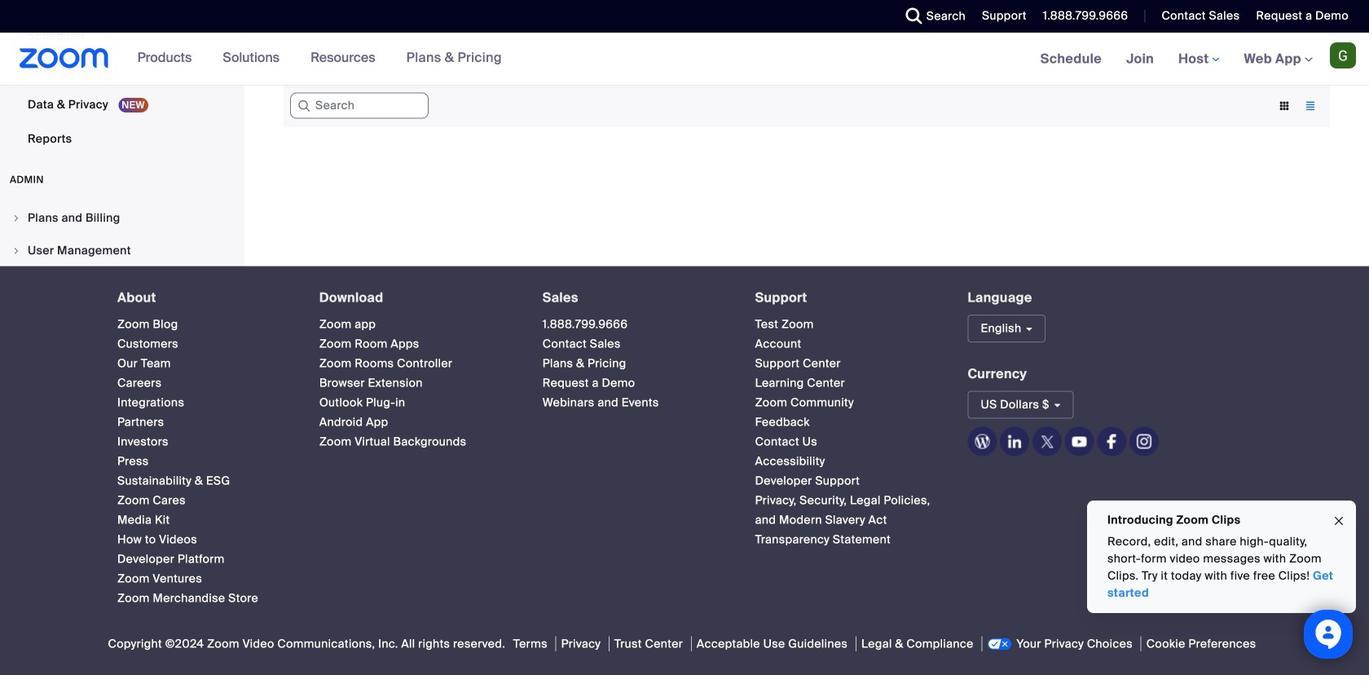 Task type: locate. For each thing, give the bounding box(es) containing it.
3 heading from the left
[[543, 291, 726, 305]]

1 vertical spatial menu item
[[0, 235, 240, 266]]

2 heading from the left
[[319, 291, 513, 305]]

2 menu item from the top
[[0, 235, 240, 266]]

profile picture image
[[1331, 42, 1357, 68]]

banner
[[0, 33, 1370, 86]]

1 menu item from the top
[[0, 203, 240, 234]]

0 vertical spatial menu item
[[0, 203, 240, 234]]

product information navigation
[[125, 33, 514, 85]]

heading
[[117, 291, 290, 305], [319, 291, 513, 305], [543, 291, 726, 305], [755, 291, 939, 305]]

menu item
[[0, 203, 240, 234], [0, 235, 240, 266]]

list mode, selected image
[[1298, 99, 1324, 113]]

right image
[[11, 213, 21, 223]]



Task type: vqa. For each thing, say whether or not it's contained in the screenshot.
2nd heading from left
yes



Task type: describe. For each thing, give the bounding box(es) containing it.
meetings navigation
[[1029, 33, 1370, 86]]

Search text field
[[290, 93, 429, 119]]

right image
[[11, 246, 21, 256]]

zoom logo image
[[20, 48, 109, 68]]

1 heading from the left
[[117, 291, 290, 305]]

close image
[[1333, 512, 1346, 530]]

personal menu menu
[[0, 0, 240, 157]]

admin menu menu
[[0, 203, 240, 431]]

4 heading from the left
[[755, 291, 939, 305]]

grid mode, not selected image
[[1272, 99, 1298, 113]]



